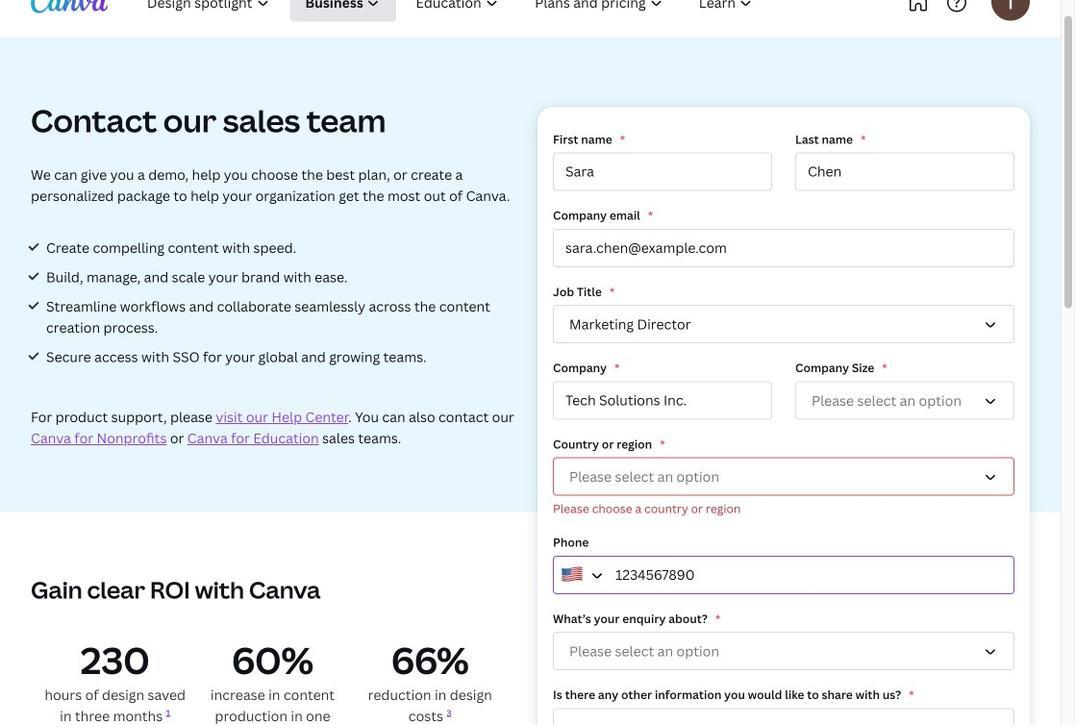 Task type: locate. For each thing, give the bounding box(es) containing it.
top level navigation element
[[131, 0, 835, 22]]

Smith text field
[[796, 153, 1015, 191]]

Acme text field
[[553, 381, 773, 420]]

Cell phone number text field
[[553, 556, 1015, 595]]



Task type: vqa. For each thing, say whether or not it's contained in the screenshot.
Minimalist (210K)
no



Task type: describe. For each thing, give the bounding box(es) containing it.
john.smith@acme.com text field
[[553, 229, 1015, 267]]

John text field
[[553, 153, 773, 191]]



